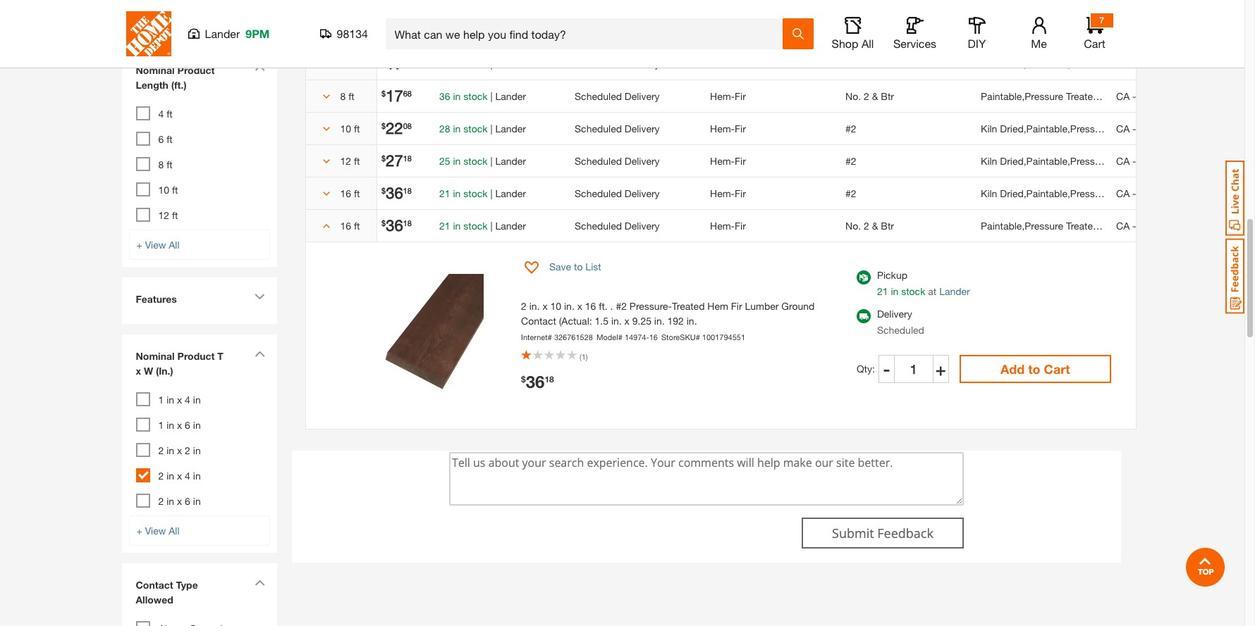 Task type: vqa. For each thing, say whether or not it's contained in the screenshot.


Task type: describe. For each thing, give the bounding box(es) containing it.
0 vertical spatial nominal
[[323, 8, 351, 17]]

1 vertical spatial 8 ft
[[340, 90, 354, 102]]

in. left 192
[[654, 315, 665, 327]]

1 in x 4 in link
[[158, 394, 201, 406]]

(
[[580, 353, 581, 362]]

me
[[1031, 37, 1047, 50]]

species
[[732, 20, 760, 29]]

cart inside button
[[1044, 361, 1070, 377]]

7
[[1099, 15, 1104, 25]]

1 vertical spatial nominal product length (ft.)
[[136, 64, 215, 91]]

fir inside the 2 in. x 10 in. x 16 ft. . #2 pressure-treated hem fir lumber ground contact (actual: 1.5 in. x 9.25 in. 192 in. internet# 326761528 model# 14974-16 storesku# 1001794551
[[731, 300, 742, 312]]

stock inside pickup 21 in stock at lander
[[901, 285, 925, 297]]

0 vertical spatial 1
[[581, 353, 586, 362]]

9pm
[[246, 27, 270, 40]]

contact type allowed
[[136, 580, 198, 606]]

192
[[667, 315, 684, 327]]

at
[[928, 285, 937, 297]]

28 in stock | lander
[[439, 122, 526, 134]]

1 ca - copper azole from the top
[[1116, 57, 1199, 69]]

16 ft button for #2
[[316, 186, 367, 201]]

28
[[439, 122, 450, 134]]

x for 2 in x 2 in
[[177, 445, 182, 457]]

1 for 1 in x 6 in
[[158, 420, 164, 432]]

$ for 16 ft button related to no. 2 & btr
[[381, 218, 386, 227]]

6 ft
[[158, 133, 173, 145]]

8 ft link
[[158, 159, 173, 171]]

0 horizontal spatial 12 ft
[[158, 209, 178, 221]]

scheduled delivery for #2's '8 ft' button
[[575, 57, 660, 69]]

stock for "12 ft" button
[[463, 155, 488, 167]]

caret image for 22
[[323, 126, 330, 133]]

8 ft for '8 ft' link
[[158, 159, 173, 171]]

1 horizontal spatial length
[[323, 32, 347, 41]]

btr for 36
[[881, 220, 894, 232]]

lander inside pickup 21 in stock at lander
[[939, 285, 970, 297]]

me button
[[1016, 17, 1062, 51]]

22
[[386, 119, 403, 137]]

326761528
[[554, 332, 593, 342]]

treated
[[672, 300, 705, 312]]

$ 36 18 for #2
[[381, 184, 412, 202]]

hem
[[707, 300, 728, 312]]

features link
[[129, 285, 270, 317]]

21 in stock | lander for #2
[[439, 187, 526, 199]]

add to cart button
[[960, 355, 1111, 383]]

ca for caret icon within "12 ft" button
[[1116, 155, 1130, 167]]

+ button
[[933, 355, 949, 383]]

nominal for 4 ft
[[136, 64, 175, 76]]

25 in stock | lander
[[439, 155, 526, 167]]

8 ft button for no. 2 & btr
[[316, 89, 367, 103]]

lander for "12 ft" button
[[495, 155, 526, 167]]

10 ft inside button
[[340, 122, 360, 134]]

no. 2 & btr for 36
[[845, 220, 894, 232]]

10 ft button
[[316, 121, 367, 136]]

ca - copper azole for caret image within '8 ft' button
[[1116, 90, 1199, 102]]

12 inside "12 ft" button
[[340, 155, 351, 167]]

the home depot logo image
[[126, 11, 171, 56]]

1 vertical spatial length
[[136, 79, 168, 91]]

paintable,pressure for 17
[[981, 90, 1063, 102]]

10 inside button
[[340, 122, 351, 134]]

x inside nominal product t x w (in.)
[[136, 365, 141, 377]]

nominal product length (ft.) link
[[129, 56, 270, 103]]

#2 for 22
[[845, 122, 856, 134]]

1 vertical spatial 12
[[158, 209, 169, 221]]

price
[[381, 20, 399, 29]]

1 | from the top
[[490, 57, 493, 69]]

azole for '8 ft' button for no. 2 & btr
[[1175, 90, 1199, 102]]

x for 2 in. x 10 in. x 16 ft. . #2 pressure-treated hem fir lumber ground contact (actual: 1.5 in. x 9.25 in. 192 in. internet# 326761528 model# 14974-16 storesku# 1001794551
[[542, 300, 548, 312]]

delivery for "10 ft" button
[[625, 122, 660, 134]]

caret icon image for contact type allowed
[[254, 580, 265, 587]]

1 horizontal spatial cart
[[1084, 37, 1105, 50]]

no. 2 & btr for 17
[[845, 90, 894, 102]]

2 in x 6 in link
[[158, 496, 201, 508]]

wood
[[710, 20, 730, 29]]

1 ca from the top
[[1116, 57, 1130, 69]]

10 ft link
[[158, 184, 178, 196]]

9.25
[[632, 315, 651, 327]]

$ for "10 ft" button
[[381, 121, 386, 130]]

lander for '8 ft' button for no. 2 & btr
[[495, 90, 526, 102]]

view for 2 in x 6 in
[[145, 525, 166, 537]]

hem- for '8 ft' button for no. 2 & btr
[[710, 90, 735, 102]]

$ 17 68
[[381, 86, 412, 105]]

hem- for "10 ft" button
[[710, 122, 735, 134]]

- button
[[878, 355, 895, 383]]

98134 button
[[320, 27, 368, 41]]

hem-fir for "10 ft" button
[[710, 122, 746, 134]]

hem-fir for 16 ft button corresponding to #2
[[710, 187, 746, 199]]

+ view all for 12 ft
[[136, 239, 179, 251]]

12 ft link
[[158, 209, 178, 221]]

ca for caret icon in the "10 ft" button
[[1116, 122, 1130, 134]]

ground
[[782, 300, 815, 312]]

no. for 17
[[845, 90, 861, 102]]

add
[[1000, 361, 1025, 377]]

pressure-
[[630, 300, 672, 312]]

stock for 16 ft button corresponding to #2
[[463, 187, 488, 199]]

$40 - $50 link
[[158, 11, 201, 23]]

16 ft button for no. 2 & btr
[[316, 218, 367, 233]]

azole for 16 ft button corresponding to #2
[[1175, 187, 1199, 199]]

cart 7
[[1084, 15, 1105, 50]]

hem- for "12 ft" button
[[710, 155, 735, 167]]

2 | from the top
[[490, 90, 493, 102]]

& for 36
[[872, 220, 878, 232]]

fir for 16 ft button related to no. 2 & btr
[[735, 220, 746, 232]]

ft.
[[599, 300, 608, 312]]

w
[[144, 365, 153, 377]]

hem-fir for '8 ft' button for no. 2 & btr
[[710, 90, 746, 102]]

+ for t
[[136, 525, 142, 537]]

2 in x 4 in
[[158, 470, 201, 482]]

1 for 1 in x 4 in
[[158, 394, 164, 406]]

1 horizontal spatial lumber
[[845, 20, 872, 29]]

treatment
[[1149, 20, 1182, 29]]

3 | from the top
[[490, 122, 493, 134]]

21 in stock | lander for no. 2 & btr
[[439, 220, 526, 232]]

pickup for pickup 21 in stock at lander
[[877, 269, 907, 281]]

lander 9pm
[[205, 27, 270, 40]]

x for 1 in x 6 in
[[177, 420, 182, 432]]

list
[[585, 261, 601, 273]]

$ for 16 ft button corresponding to #2
[[381, 186, 386, 195]]

27
[[386, 151, 403, 170]]

paintable,pressure treated,stainable for 17
[[981, 90, 1143, 102]]

product for 4 ft
[[177, 64, 215, 76]]

lander for #2's '8 ft' button
[[495, 57, 526, 69]]

nominal product t x w (in.)
[[136, 350, 223, 377]]

hem- for 16 ft button related to no. 2 & btr
[[710, 220, 735, 232]]

lumber inside the 2 in. x 10 in. x 16 ft. . #2 pressure-treated hem fir lumber ground contact (actual: 1.5 in. x 9.25 in. 192 in. internet# 326761528 model# 14974-16 storesku# 1001794551
[[745, 300, 779, 312]]

3 copper from the top
[[1139, 122, 1172, 134]]

nominal for 1 in x 4 in
[[136, 350, 175, 362]]

in. right 1.5
[[611, 315, 622, 327]]

8 for #2's '8 ft' button
[[340, 57, 346, 69]]

0 vertical spatial 4
[[158, 108, 164, 120]]

$ 36 18 for no. 2 & btr
[[381, 216, 412, 234]]

delivery scheduled
[[877, 308, 924, 336]]

scheduled delivery for 16 ft button related to no. 2 & btr
[[575, 220, 660, 232]]

services button
[[892, 17, 937, 51]]

save to list
[[549, 261, 601, 273]]

12 ft button
[[316, 153, 367, 168]]

- inside button
[[883, 359, 890, 379]]

1 vertical spatial 10
[[158, 184, 169, 196]]

98134
[[337, 27, 368, 40]]

ca for caret icon within 16 ft button
[[1116, 220, 1130, 232]]

caret icon image for features
[[254, 294, 265, 300]]

2 in. x 10 in. x 16 ft. . #2 pressure-treated hem fir lumber ground contact (actual: 1.5 in. x 9.25 in. 192 in. link
[[521, 300, 817, 327]]

1001794551
[[702, 332, 745, 342]]

0 vertical spatial product
[[323, 20, 350, 29]]

2 in. x 10 in. x 16 ft. . #2 pressure-treated hem fir lumber ground contact (actual: 1.5 in. x 9.25 in. 192 in. internet# 326761528 model# 14974-16 storesku# 1001794551
[[521, 300, 817, 342]]

21 for no. 2 & btr
[[439, 220, 450, 232]]

available shipping image
[[857, 309, 871, 323]]

6 for 2 in x 6 in
[[185, 496, 190, 508]]

available for pickup image
[[857, 270, 871, 285]]

caret icon image for nominal product length (ft.)
[[254, 65, 265, 71]]

2 copper from the top
[[1139, 90, 1172, 102]]

hem-fir for "12 ft" button
[[710, 155, 746, 167]]

$40 - $50
[[158, 11, 201, 23]]

save to list button
[[521, 256, 601, 277]]

storesku#
[[661, 332, 700, 342]]

qty:
[[857, 363, 878, 375]]

1 in x 4 in
[[158, 394, 201, 406]]

t
[[217, 350, 223, 362]]

0 vertical spatial nominal product length (ft.)
[[323, 8, 360, 41]]

2 17 from the top
[[386, 86, 403, 105]]

pressure
[[1116, 20, 1147, 29]]

model#
[[596, 332, 622, 342]]

add to cart
[[1000, 361, 1070, 377]]

+ view all for 2 in x 6 in
[[136, 525, 179, 537]]

)
[[586, 353, 588, 362]]

1 in x 6 in link
[[158, 420, 201, 432]]

2 in x 2 in link
[[158, 445, 201, 457]]

1 horizontal spatial (ft.)
[[349, 32, 360, 41]]

in. down treated
[[687, 315, 697, 327]]

x for 1 in x 4 in
[[177, 394, 182, 406]]

4 ft link
[[158, 108, 173, 120]]

08
[[403, 121, 412, 130]]

2 in x 4 in link
[[158, 470, 201, 482]]

azole for "12 ft" button
[[1175, 155, 1199, 167]]

( 1 )
[[580, 353, 588, 362]]

.
[[610, 300, 613, 312]]

lander link
[[939, 285, 970, 297]]

shop all
[[832, 37, 874, 50]]

to for cart
[[1028, 361, 1040, 377]]

1 vertical spatial 8
[[340, 90, 346, 102]]

in inside pickup 21 in stock at lander
[[891, 285, 898, 297]]

contact type allowed link
[[129, 571, 270, 618]]

nominal product t x w (in.) link
[[129, 342, 270, 389]]

ca for caret image within '8 ft' button
[[1116, 90, 1130, 102]]



Task type: locate. For each thing, give the bounding box(es) containing it.
delivery for 16 ft button corresponding to #2
[[625, 187, 660, 199]]

None field
[[895, 355, 933, 383]]

copper
[[1139, 57, 1172, 69], [1139, 90, 1172, 102], [1139, 122, 1172, 134], [1139, 155, 1172, 167], [1139, 187, 1172, 199], [1139, 220, 1172, 232]]

caret image inside '8 ft' button
[[323, 93, 330, 100]]

stock for 16 ft button related to no. 2 & btr
[[463, 220, 488, 232]]

no. 2 & btr up available for pickup icon
[[845, 220, 894, 232]]

2 no. from the top
[[845, 220, 861, 232]]

2 vertical spatial product
[[177, 350, 215, 362]]

4 up 1 in x 6 in "link" on the left of page
[[185, 394, 190, 406]]

1 vertical spatial 21
[[439, 220, 450, 232]]

nominal down the home depot logo
[[136, 64, 175, 76]]

contact up allowed at left
[[136, 580, 173, 592]]

12 ft inside button
[[340, 155, 360, 167]]

no. 2 & btr down shop all
[[845, 90, 894, 102]]

4 for 2 in x 4 in
[[185, 470, 190, 482]]

2 vertical spatial all
[[169, 525, 179, 537]]

25
[[439, 155, 450, 167]]

contact inside the 2 in. x 10 in. x 16 ft. . #2 pressure-treated hem fir lumber ground contact (actual: 1.5 in. x 9.25 in. 192 in. internet# 326761528 model# 14974-16 storesku# 1001794551
[[521, 315, 556, 327]]

0 vertical spatial no. 2 & btr
[[845, 90, 894, 102]]

internet#
[[521, 332, 552, 342]]

4 copper from the top
[[1139, 155, 1172, 167]]

all for nominal product length (ft.)
[[169, 239, 179, 251]]

0 vertical spatial features
[[981, 20, 1011, 29]]

0 vertical spatial all
[[862, 37, 874, 50]]

17
[[386, 54, 403, 72], [386, 86, 403, 105]]

1 vertical spatial (ft.)
[[171, 79, 187, 91]]

0 vertical spatial 21
[[439, 187, 450, 199]]

4 ca from the top
[[1116, 155, 1130, 167]]

caret icon image inside nominal product t x w (in.) link
[[254, 351, 265, 357]]

0 vertical spatial 36 in stock | lander
[[439, 57, 526, 69]]

caret image inside 16 ft button
[[323, 223, 330, 230]]

1 vertical spatial btr
[[881, 220, 894, 232]]

2 ca - copper azole from the top
[[1116, 90, 1199, 102]]

live chat image
[[1225, 161, 1245, 236]]

+ view all down the 12 ft link in the top of the page
[[136, 239, 179, 251]]

2 21 in stock | lander from the top
[[439, 220, 526, 232]]

1 vertical spatial cart
[[1044, 361, 1070, 377]]

fir for 16 ft button corresponding to #2
[[735, 187, 746, 199]]

caret image inside 16 ft button
[[323, 190, 330, 197]]

6 ca - copper azole from the top
[[1116, 220, 1199, 232]]

6 hem-fir from the top
[[710, 220, 746, 232]]

0 vertical spatial length
[[323, 32, 347, 41]]

0 vertical spatial 17
[[386, 54, 403, 72]]

scheduled delivery for "10 ft" button
[[575, 122, 660, 134]]

4 caret icon image from the top
[[254, 580, 265, 587]]

nominal product length (ft.)
[[323, 8, 360, 41], [136, 64, 215, 91]]

nominal up 98134 button
[[323, 8, 351, 17]]

ft inside "12 ft" button
[[354, 155, 360, 167]]

0 horizontal spatial features
[[136, 293, 177, 305]]

10 up (actual:
[[550, 300, 561, 312]]

hem-fir for #2's '8 ft' button
[[710, 57, 746, 69]]

3 azole from the top
[[1175, 122, 1199, 134]]

caret icon image inside the nominal product length (ft.) link
[[254, 65, 265, 71]]

paintable,pressure for 36
[[981, 220, 1063, 232]]

nominal product length (ft.) left price
[[323, 8, 360, 41]]

2 + view all from the top
[[136, 525, 179, 537]]

2 vertical spatial 1
[[158, 420, 164, 432]]

+ view all down 2 in x 6 in
[[136, 525, 179, 537]]

16 ft
[[340, 187, 360, 199], [340, 220, 360, 232]]

0 vertical spatial caret image
[[323, 93, 330, 100]]

36 in stock | lander for no. 2 & btr
[[439, 90, 526, 102]]

nominal product length (ft.) up 4 ft
[[136, 64, 215, 91]]

0 vertical spatial 6
[[158, 133, 164, 145]]

ca for caret image within the 16 ft button
[[1116, 187, 1130, 199]]

5 hem- from the top
[[710, 187, 735, 199]]

1 vertical spatial $ 36 18
[[381, 216, 412, 234]]

1.5
[[595, 315, 609, 327]]

& for 17
[[872, 90, 878, 102]]

no. up available for pickup icon
[[845, 220, 861, 232]]

0 vertical spatial paintable,pressure treated,stainable
[[981, 90, 1143, 102]]

cart down 7
[[1084, 37, 1105, 50]]

&
[[872, 90, 878, 102], [872, 220, 878, 232]]

2 vertical spatial 21
[[877, 285, 888, 297]]

0 vertical spatial 10 ft
[[340, 122, 360, 134]]

2 in. x 10 in. x 16 ft. . #2 pressure-treated hem fir lumber ground contact (actual: 1.5 in. x 9.25 in. 192 in. image
[[343, 274, 484, 415]]

3 ca from the top
[[1116, 122, 1130, 134]]

type
[[176, 580, 198, 592]]

2 & from the top
[[872, 220, 878, 232]]

0 horizontal spatial pickup
[[439, 19, 465, 30]]

1 vertical spatial features
[[136, 293, 177, 305]]

1 vertical spatial 16 ft
[[340, 220, 360, 232]]

caret icon image inside features link
[[254, 294, 265, 300]]

4 up "6 ft"
[[158, 108, 164, 120]]

azole for 16 ft button related to no. 2 & btr
[[1175, 220, 1199, 232]]

ca
[[1116, 57, 1130, 69], [1116, 90, 1130, 102], [1116, 122, 1130, 134], [1116, 155, 1130, 167], [1116, 187, 1130, 199], [1116, 220, 1130, 232]]

2 + view all link from the top
[[129, 516, 270, 546]]

12 ft down "10 ft" button
[[340, 155, 360, 167]]

in. up (actual:
[[564, 300, 575, 312]]

lander for 16 ft button related to no. 2 & btr
[[495, 220, 526, 232]]

diy button
[[954, 17, 999, 51]]

0 vertical spatial +
[[136, 239, 142, 251]]

caret image up "12 ft" button
[[323, 126, 330, 133]]

+ view all link for 2 in x 6 in
[[129, 516, 270, 546]]

4 up 2 in x 6 in
[[185, 470, 190, 482]]

1 copper from the top
[[1139, 57, 1172, 69]]

1 vertical spatial pickup
[[877, 269, 907, 281]]

btr
[[881, 90, 894, 102], [881, 220, 894, 232]]

1 vertical spatial no.
[[845, 220, 861, 232]]

10 inside the 2 in. x 10 in. x 16 ft. . #2 pressure-treated hem fir lumber ground contact (actual: 1.5 in. x 9.25 in. 192 in. internet# 326761528 model# 14974-16 storesku# 1001794551
[[550, 300, 561, 312]]

x for 2 in x 4 in
[[177, 470, 182, 482]]

10
[[340, 122, 351, 134], [158, 184, 169, 196], [550, 300, 561, 312]]

36 in stock | lander for #2
[[439, 57, 526, 69]]

4 azole from the top
[[1175, 155, 1199, 167]]

caret image for 36
[[323, 223, 330, 230]]

1 vertical spatial + view all link
[[129, 516, 270, 546]]

0 vertical spatial paintable,pressure
[[981, 90, 1063, 102]]

1 no. from the top
[[845, 90, 861, 102]]

product left price
[[323, 20, 350, 29]]

1 view from the top
[[145, 239, 166, 251]]

2 scheduled delivery from the top
[[575, 90, 660, 102]]

nominal inside nominal product t x w (in.)
[[136, 350, 175, 362]]

lumber up shop all
[[845, 20, 872, 29]]

0 vertical spatial 16 ft button
[[316, 186, 367, 201]]

hem-fir for 16 ft button related to no. 2 & btr
[[710, 220, 746, 232]]

8 up "10 ft" button
[[340, 90, 346, 102]]

$50
[[184, 11, 201, 23]]

2 hem- from the top
[[710, 90, 735, 102]]

lumber left ground
[[745, 300, 779, 312]]

pickup right available for pickup icon
[[877, 269, 907, 281]]

view down 2 in x 6 in
[[145, 525, 166, 537]]

2 horizontal spatial 10
[[550, 300, 561, 312]]

1 scheduled delivery from the top
[[575, 57, 660, 69]]

16 ft for #2
[[340, 187, 360, 199]]

2 vertical spatial 10
[[550, 300, 561, 312]]

paintable,pressure treated,stainable for 36
[[981, 220, 1143, 232]]

contact up internet#
[[521, 315, 556, 327]]

0 vertical spatial 8 ft button
[[316, 56, 367, 71]]

16 ft button
[[316, 186, 367, 201], [316, 218, 367, 233]]

caret image up "10 ft" button
[[323, 93, 330, 100]]

2 no. 2 & btr from the top
[[845, 220, 894, 232]]

-
[[177, 11, 181, 23], [1132, 57, 1136, 69], [1132, 90, 1136, 102], [1132, 122, 1136, 134], [1132, 155, 1136, 167], [1132, 187, 1136, 199], [1132, 220, 1136, 232], [883, 359, 890, 379]]

caret image for 27
[[323, 158, 330, 165]]

product
[[323, 20, 350, 29], [177, 64, 215, 76], [177, 350, 215, 362]]

2 vertical spatial nominal
[[136, 350, 175, 362]]

5 azole from the top
[[1175, 187, 1199, 199]]

8 ft down "6 ft"
[[158, 159, 173, 171]]

2 vertical spatial 6
[[185, 496, 190, 508]]

$ inside $ 27 18
[[381, 153, 386, 163]]

nominal up w
[[136, 350, 175, 362]]

btr down services
[[881, 90, 894, 102]]

caret image inside "12 ft" button
[[323, 158, 330, 165]]

cart
[[1084, 37, 1105, 50], [1044, 361, 1070, 377]]

to right add
[[1028, 361, 1040, 377]]

5 | from the top
[[490, 187, 493, 199]]

1 caret image from the top
[[323, 126, 330, 133]]

ft inside "10 ft" button
[[354, 122, 360, 134]]

1 hem-fir from the top
[[710, 57, 746, 69]]

delivery inside delivery scheduled
[[877, 308, 912, 320]]

2 caret image from the top
[[323, 158, 330, 165]]

all down the 12 ft link in the top of the page
[[169, 239, 179, 251]]

$ 27 18
[[381, 151, 412, 170]]

1 vertical spatial +
[[936, 359, 946, 379]]

1 horizontal spatial features
[[981, 20, 1011, 29]]

0 horizontal spatial length
[[136, 79, 168, 91]]

azole
[[1175, 57, 1199, 69], [1175, 90, 1199, 102], [1175, 122, 1199, 134], [1175, 155, 1199, 167], [1175, 187, 1199, 199], [1175, 220, 1199, 232]]

1 + view all from the top
[[136, 239, 179, 251]]

no. for 36
[[845, 220, 861, 232]]

8 ft for #2's '8 ft' button
[[340, 57, 354, 69]]

1 down 326761528
[[581, 353, 586, 362]]

save
[[549, 261, 571, 273]]

|
[[490, 57, 493, 69], [490, 90, 493, 102], [490, 122, 493, 134], [490, 155, 493, 167], [490, 187, 493, 199], [490, 220, 493, 232]]

0 vertical spatial + view all
[[136, 239, 179, 251]]

x
[[542, 300, 548, 312], [577, 300, 582, 312], [624, 315, 630, 327], [136, 365, 141, 377], [177, 394, 182, 406], [177, 420, 182, 432], [177, 445, 182, 457], [177, 470, 182, 482], [177, 496, 182, 508]]

+ view all link down 2 in x 6 in
[[129, 516, 270, 546]]

10 ft
[[340, 122, 360, 134], [158, 184, 178, 196]]

chemical
[[1184, 20, 1215, 29]]

10 ft up "12 ft" button
[[340, 122, 360, 134]]

1 caret icon image from the top
[[254, 65, 265, 71]]

ft
[[348, 57, 354, 69], [348, 90, 354, 102], [167, 108, 173, 120], [354, 122, 360, 134], [167, 133, 173, 145], [354, 155, 360, 167], [167, 159, 173, 171], [172, 184, 178, 196], [354, 187, 360, 199], [172, 209, 178, 221], [354, 220, 360, 232]]

$ for "12 ft" button
[[381, 153, 386, 163]]

4 | from the top
[[490, 155, 493, 167]]

4 ca - copper azole from the top
[[1116, 155, 1199, 167]]

x up 2 in x 6 in
[[177, 470, 182, 482]]

4 ft
[[158, 108, 173, 120]]

1 vertical spatial view
[[145, 525, 166, 537]]

#2 inside the 2 in. x 10 in. x 16 ft. . #2 pressure-treated hem fir lumber ground contact (actual: 1.5 in. x 9.25 in. 192 in. internet# 326761528 model# 14974-16 storesku# 1001794551
[[616, 300, 627, 312]]

all
[[862, 37, 874, 50], [169, 239, 179, 251], [169, 525, 179, 537]]

x for 2 in x 6 in
[[177, 496, 182, 508]]

2 caret icon image from the top
[[254, 294, 265, 300]]

1 no. 2 & btr from the top
[[845, 90, 894, 102]]

1 vertical spatial to
[[1028, 361, 1040, 377]]

2 azole from the top
[[1175, 90, 1199, 102]]

16 ft for no. 2 & btr
[[340, 220, 360, 232]]

0 horizontal spatial cart
[[1044, 361, 1070, 377]]

3 caret image from the top
[[323, 223, 330, 230]]

product left t
[[177, 350, 215, 362]]

hem-
[[710, 57, 735, 69], [710, 90, 735, 102], [710, 122, 735, 134], [710, 155, 735, 167], [710, 187, 735, 199], [710, 220, 735, 232]]

6 copper from the top
[[1139, 220, 1172, 232]]

+ view all link down the 12 ft link in the top of the page
[[129, 230, 270, 260]]

6 azole from the top
[[1175, 220, 1199, 232]]

feedback link image
[[1225, 238, 1245, 314]]

contact inside contact type allowed
[[136, 580, 173, 592]]

caret image
[[323, 126, 330, 133], [323, 158, 330, 165], [323, 223, 330, 230]]

17 up 22
[[386, 86, 403, 105]]

10 up "12 ft" button
[[340, 122, 351, 134]]

length
[[323, 32, 347, 41], [136, 79, 168, 91]]

caret icon image
[[254, 65, 265, 71], [254, 294, 265, 300], [254, 351, 265, 357], [254, 580, 265, 587]]

x up internet#
[[542, 300, 548, 312]]

0 vertical spatial + view all link
[[129, 230, 270, 260]]

x down 1 in x 6 in "link" on the left of page
[[177, 445, 182, 457]]

2 inside the 2 in. x 10 in. x 16 ft. . #2 pressure-treated hem fir lumber ground contact (actual: 1.5 in. x 9.25 in. 192 in. internet# 326761528 model# 14974-16 storesku# 1001794551
[[521, 300, 527, 312]]

2 36 in stock | lander from the top
[[439, 90, 526, 102]]

6 down 2 in x 4 in
[[185, 496, 190, 508]]

6 for 1 in x 6 in
[[185, 420, 190, 432]]

1 36 in stock | lander from the top
[[439, 57, 526, 69]]

to inside button
[[1028, 361, 1040, 377]]

1 horizontal spatial 12
[[340, 155, 351, 167]]

(in.)
[[156, 365, 173, 377]]

12 down "10 ft" button
[[340, 155, 351, 167]]

6 up 2 in x 2 in
[[185, 420, 190, 432]]

pickup for pickup
[[439, 19, 465, 30]]

1 horizontal spatial 10
[[340, 122, 351, 134]]

all for nominal product t x w (in.)
[[169, 525, 179, 537]]

2 treated,stainable from the top
[[1066, 220, 1143, 232]]

0 horizontal spatial 12
[[158, 209, 169, 221]]

+ view all link
[[129, 230, 270, 260], [129, 516, 270, 546]]

1 vertical spatial 6
[[185, 420, 190, 432]]

fir for '8 ft' button for no. 2 & btr
[[735, 90, 746, 102]]

18 inside $ 27 18
[[403, 153, 412, 163]]

68
[[403, 88, 412, 98]]

1 horizontal spatial 12 ft
[[340, 155, 360, 167]]

+ view all link for 12 ft
[[129, 230, 270, 260]]

0 vertical spatial cart
[[1084, 37, 1105, 50]]

delivery for #2's '8 ft' button
[[625, 57, 660, 69]]

1 vertical spatial contact
[[136, 580, 173, 592]]

0 horizontal spatial lumber
[[745, 300, 779, 312]]

product for 1 in x 4 in
[[177, 350, 215, 362]]

btr for 17
[[881, 90, 894, 102]]

in.
[[529, 300, 540, 312], [564, 300, 575, 312], [611, 315, 622, 327], [654, 315, 665, 327], [687, 315, 697, 327]]

1 17 from the top
[[386, 54, 403, 72]]

4 hem- from the top
[[710, 155, 735, 167]]

$
[[381, 88, 386, 98], [381, 121, 386, 130], [381, 153, 386, 163], [381, 186, 386, 195], [381, 218, 386, 227], [521, 374, 526, 385]]

3 hem- from the top
[[710, 122, 735, 134]]

6 ca from the top
[[1116, 220, 1130, 232]]

6 ft link
[[158, 133, 173, 145]]

ca - copper azole
[[1116, 57, 1199, 69], [1116, 90, 1199, 102], [1116, 122, 1199, 134], [1116, 155, 1199, 167], [1116, 187, 1199, 199], [1116, 220, 1199, 232]]

5 copper from the top
[[1139, 187, 1172, 199]]

1 treated,stainable from the top
[[1066, 90, 1143, 102]]

1 paintable,pressure treated,stainable from the top
[[981, 90, 1143, 102]]

treated,stainable for 36
[[1066, 220, 1143, 232]]

5 ca - copper azole from the top
[[1116, 187, 1199, 199]]

fir for #2's '8 ft' button
[[735, 57, 746, 69]]

2 16 ft from the top
[[340, 220, 360, 232]]

$ for '8 ft' button for no. 2 & btr
[[381, 88, 386, 98]]

8 ft button up "10 ft" button
[[316, 89, 367, 103]]

36 in stock | lander
[[439, 57, 526, 69], [439, 90, 526, 102]]

all inside button
[[862, 37, 874, 50]]

3 caret icon image from the top
[[254, 351, 265, 357]]

paintable,pressure treated,stainable
[[981, 90, 1143, 102], [981, 220, 1143, 232]]

8 ft button down 98134 button
[[316, 56, 367, 71]]

1 vertical spatial no. 2 & btr
[[845, 220, 894, 232]]

1 vertical spatial 36 in stock | lander
[[439, 90, 526, 102]]

lander for 16 ft button corresponding to #2
[[495, 187, 526, 199]]

1 vertical spatial caret image
[[323, 158, 330, 165]]

#2
[[845, 57, 856, 69], [845, 122, 856, 134], [845, 155, 856, 167], [845, 187, 856, 199], [616, 300, 627, 312]]

12
[[340, 155, 351, 167], [158, 209, 169, 221]]

product inside nominal product t x w (in.)
[[177, 350, 215, 362]]

0 vertical spatial lumber
[[845, 20, 872, 29]]

2 paintable,pressure from the top
[[981, 220, 1063, 232]]

4 scheduled delivery from the top
[[575, 155, 660, 167]]

0 horizontal spatial 10
[[158, 184, 169, 196]]

caret image for 17
[[323, 93, 330, 100]]

diy
[[968, 37, 986, 50]]

features up "diy"
[[981, 20, 1011, 29]]

0 vertical spatial 8 ft
[[340, 57, 354, 69]]

0 vertical spatial 12
[[340, 155, 351, 167]]

(ft.)
[[349, 32, 360, 41], [171, 79, 187, 91]]

1 vertical spatial &
[[872, 220, 878, 232]]

pickup 21 in stock at lander
[[877, 269, 970, 297]]

1 hem- from the top
[[710, 57, 735, 69]]

1 paintable,pressure from the top
[[981, 90, 1063, 102]]

allowed
[[136, 594, 173, 606]]

azole for "10 ft" button
[[1175, 122, 1199, 134]]

1 8 ft button from the top
[[316, 56, 367, 71]]

delivery for '8 ft' button for no. 2 & btr
[[625, 90, 660, 102]]

4 for 1 in x 4 in
[[185, 394, 190, 406]]

ca - copper azole for caret icon within "12 ft" button
[[1116, 155, 1199, 167]]

6
[[158, 133, 164, 145], [185, 420, 190, 432], [185, 496, 190, 508]]

caret image inside "10 ft" button
[[323, 126, 330, 133]]

#2 for 27
[[845, 155, 856, 167]]

1 btr from the top
[[881, 90, 894, 102]]

lumber
[[845, 20, 872, 29], [745, 300, 779, 312]]

2 vertical spatial $ 36 18
[[521, 372, 554, 392]]

2 caret image from the top
[[323, 190, 330, 197]]

caret image down "12 ft" button
[[323, 223, 330, 230]]

caret icon image inside contact type allowed link
[[254, 580, 265, 587]]

x left w
[[136, 365, 141, 377]]

0 horizontal spatial to
[[574, 261, 583, 273]]

1 vertical spatial paintable,pressure treated,stainable
[[981, 220, 1143, 232]]

2 view from the top
[[145, 525, 166, 537]]

to for list
[[574, 261, 583, 273]]

0 vertical spatial 21 in stock | lander
[[439, 187, 526, 199]]

x up (actual:
[[577, 300, 582, 312]]

wood species
[[710, 20, 760, 29]]

in. up internet#
[[529, 300, 540, 312]]

17 up $ 17 68
[[386, 54, 403, 72]]

x down 2 in x 4 in
[[177, 496, 182, 508]]

all down lumber grade
[[862, 37, 874, 50]]

1 vertical spatial 10 ft
[[158, 184, 178, 196]]

8 ft up "10 ft" button
[[340, 90, 354, 102]]

services
[[893, 37, 936, 50]]

no. 2 & btr
[[845, 90, 894, 102], [845, 220, 894, 232]]

lander
[[205, 27, 240, 40], [495, 57, 526, 69], [495, 90, 526, 102], [495, 122, 526, 134], [495, 155, 526, 167], [495, 187, 526, 199], [495, 220, 526, 232], [939, 285, 970, 297]]

2 ca from the top
[[1116, 90, 1130, 102]]

0 vertical spatial no.
[[845, 90, 861, 102]]

2 8 ft button from the top
[[316, 89, 367, 103]]

10 down '8 ft' link
[[158, 184, 169, 196]]

$ inside $ 22 08
[[381, 121, 386, 130]]

1 up 2 in x 2 in
[[158, 420, 164, 432]]

hem- for 16 ft button corresponding to #2
[[710, 187, 735, 199]]

8
[[340, 57, 346, 69], [340, 90, 346, 102], [158, 159, 164, 171]]

cart right add
[[1044, 361, 1070, 377]]

2 btr from the top
[[881, 220, 894, 232]]

0 vertical spatial 8
[[340, 57, 346, 69]]

lumber grade
[[845, 20, 896, 29]]

btr up pickup 21 in stock at lander
[[881, 220, 894, 232]]

1 in x 6 in
[[158, 420, 201, 432]]

x left 9.25
[[624, 315, 630, 327]]

6 scheduled delivery from the top
[[575, 220, 660, 232]]

shop all button
[[830, 17, 875, 51]]

2 in x 6 in
[[158, 496, 201, 508]]

ca - copper azole for caret icon in the "10 ft" button
[[1116, 122, 1199, 134]]

0 horizontal spatial contact
[[136, 580, 173, 592]]

features
[[981, 20, 1011, 29], [136, 293, 177, 305]]

3 ca - copper azole from the top
[[1116, 122, 1199, 134]]

What can we help you find today? search field
[[395, 19, 782, 49]]

scheduled delivery for '8 ft' button for no. 2 & btr
[[575, 90, 660, 102]]

2 vertical spatial 4
[[185, 470, 190, 482]]

features up nominal product t x w (in.)
[[136, 293, 177, 305]]

12 ft down 10 ft 'link'
[[158, 209, 178, 221]]

1 azole from the top
[[1175, 57, 1199, 69]]

8 down "6 ft"
[[158, 159, 164, 171]]

product down $50
[[177, 64, 215, 76]]

stock for '8 ft' button for no. 2 & btr
[[463, 90, 488, 102]]

8 down 98134 button
[[340, 57, 346, 69]]

view for 12 ft
[[145, 239, 166, 251]]

1 vertical spatial 4
[[185, 394, 190, 406]]

paintable,pressure
[[981, 90, 1063, 102], [981, 220, 1063, 232]]

1 vertical spatial product
[[177, 64, 215, 76]]

x up 1 in x 6 in
[[177, 394, 182, 406]]

fir
[[735, 57, 746, 69], [735, 90, 746, 102], [735, 122, 746, 134], [735, 155, 746, 167], [735, 187, 746, 199], [735, 220, 746, 232], [731, 300, 742, 312]]

12 down 10 ft 'link'
[[158, 209, 169, 221]]

0 horizontal spatial 10 ft
[[158, 184, 178, 196]]

0 vertical spatial 10
[[340, 122, 351, 134]]

21 inside pickup 21 in stock at lander
[[877, 285, 888, 297]]

1 vertical spatial lumber
[[745, 300, 779, 312]]

10 ft up the 12 ft link in the top of the page
[[158, 184, 178, 196]]

$ 22 08
[[381, 119, 412, 137]]

2 vertical spatial 8 ft
[[158, 159, 173, 171]]

pickup right price
[[439, 19, 465, 30]]

0 vertical spatial &
[[872, 90, 878, 102]]

3 scheduled delivery from the top
[[575, 122, 660, 134]]

5 scheduled delivery from the top
[[575, 187, 660, 199]]

+
[[136, 239, 142, 251], [936, 359, 946, 379], [136, 525, 142, 537]]

no. down shop all
[[845, 90, 861, 102]]

2 in x 2 in
[[158, 445, 201, 457]]

caret image down "10 ft" button
[[323, 158, 330, 165]]

0 horizontal spatial (ft.)
[[171, 79, 187, 91]]

scheduled delivery for "12 ft" button
[[575, 155, 660, 167]]

+ for length
[[136, 239, 142, 251]]

delivery for 16 ft button related to no. 2 & btr
[[625, 220, 660, 232]]

#2 for 36
[[845, 187, 856, 199]]

1 caret image from the top
[[323, 93, 330, 100]]

1 down (in.)
[[158, 394, 164, 406]]

5 ca from the top
[[1116, 187, 1130, 199]]

+ inside button
[[936, 359, 946, 379]]

1 & from the top
[[872, 90, 878, 102]]

1 16 ft button from the top
[[316, 186, 367, 201]]

16
[[340, 187, 351, 199], [340, 220, 351, 232], [585, 300, 596, 312], [649, 332, 658, 342]]

lander for "10 ft" button
[[495, 122, 526, 134]]

to left list
[[574, 261, 583, 273]]

delivery for "12 ft" button
[[625, 155, 660, 167]]

1 16 ft from the top
[[340, 187, 360, 199]]

1 vertical spatial 8 ft button
[[316, 89, 367, 103]]

1 vertical spatial 17
[[386, 86, 403, 105]]

2 paintable,pressure treated,stainable from the top
[[981, 220, 1143, 232]]

2 hem-fir from the top
[[710, 90, 746, 102]]

caret image
[[323, 93, 330, 100], [323, 190, 330, 197]]

2 16 ft button from the top
[[316, 218, 367, 233]]

x up 2 in x 2 in
[[177, 420, 182, 432]]

$ inside $ 17 68
[[381, 88, 386, 98]]

1 vertical spatial 21 in stock | lander
[[439, 220, 526, 232]]

1 + view all link from the top
[[129, 230, 270, 260]]

pickup inside pickup 21 in stock at lander
[[877, 269, 907, 281]]

6 down 4 ft
[[158, 133, 164, 145]]

2 vertical spatial 8
[[158, 159, 164, 171]]

1 horizontal spatial contact
[[521, 315, 556, 327]]

treated,stainable
[[1066, 90, 1143, 102], [1066, 220, 1143, 232]]

6 | from the top
[[490, 220, 493, 232]]

3 hem-fir from the top
[[710, 122, 746, 134]]

8 ft down 98134 button
[[340, 57, 354, 69]]

shop
[[832, 37, 858, 50]]

scheduled
[[575, 57, 622, 69], [575, 90, 622, 102], [575, 122, 622, 134], [575, 155, 622, 167], [575, 187, 622, 199], [575, 220, 622, 232], [877, 324, 924, 336]]

1 21 in stock | lander from the top
[[439, 187, 526, 199]]

ca - copper azole for caret image within the 16 ft button
[[1116, 187, 1199, 199]]

to inside dropdown button
[[574, 261, 583, 273]]

1 vertical spatial treated,stainable
[[1066, 220, 1143, 232]]

0 vertical spatial treated,stainable
[[1066, 90, 1143, 102]]

1 vertical spatial + view all
[[136, 525, 179, 537]]

8 ft
[[340, 57, 354, 69], [340, 90, 354, 102], [158, 159, 173, 171]]

treated,stainable for 17
[[1066, 90, 1143, 102]]

5 hem-fir from the top
[[710, 187, 746, 199]]

6 hem- from the top
[[710, 220, 735, 232]]

8 ft button for #2
[[316, 56, 367, 71]]

hem-fir
[[710, 57, 746, 69], [710, 90, 746, 102], [710, 122, 746, 134], [710, 155, 746, 167], [710, 187, 746, 199], [710, 220, 746, 232]]

$40
[[158, 11, 175, 23]]

14974-
[[625, 332, 649, 342]]

caret icon image for nominal product t x w (in.)
[[254, 351, 265, 357]]

1 horizontal spatial 10 ft
[[340, 122, 360, 134]]

4
[[158, 108, 164, 120], [185, 394, 190, 406], [185, 470, 190, 482]]

caret image down "12 ft" button
[[323, 190, 330, 197]]

1 vertical spatial nominal
[[136, 64, 175, 76]]

scheduled delivery for 16 ft button corresponding to #2
[[575, 187, 660, 199]]

hem- for #2's '8 ft' button
[[710, 57, 735, 69]]

4 hem-fir from the top
[[710, 155, 746, 167]]

all down '2 in x 6 in' link
[[169, 525, 179, 537]]

2 vertical spatial caret image
[[323, 223, 330, 230]]

$ 36 18
[[381, 184, 412, 202], [381, 216, 412, 234], [521, 372, 554, 392]]

caret image for 36
[[323, 190, 330, 197]]

view down the 12 ft link in the top of the page
[[145, 239, 166, 251]]

1 vertical spatial 16 ft button
[[316, 218, 367, 233]]

azole for #2's '8 ft' button
[[1175, 57, 1199, 69]]



